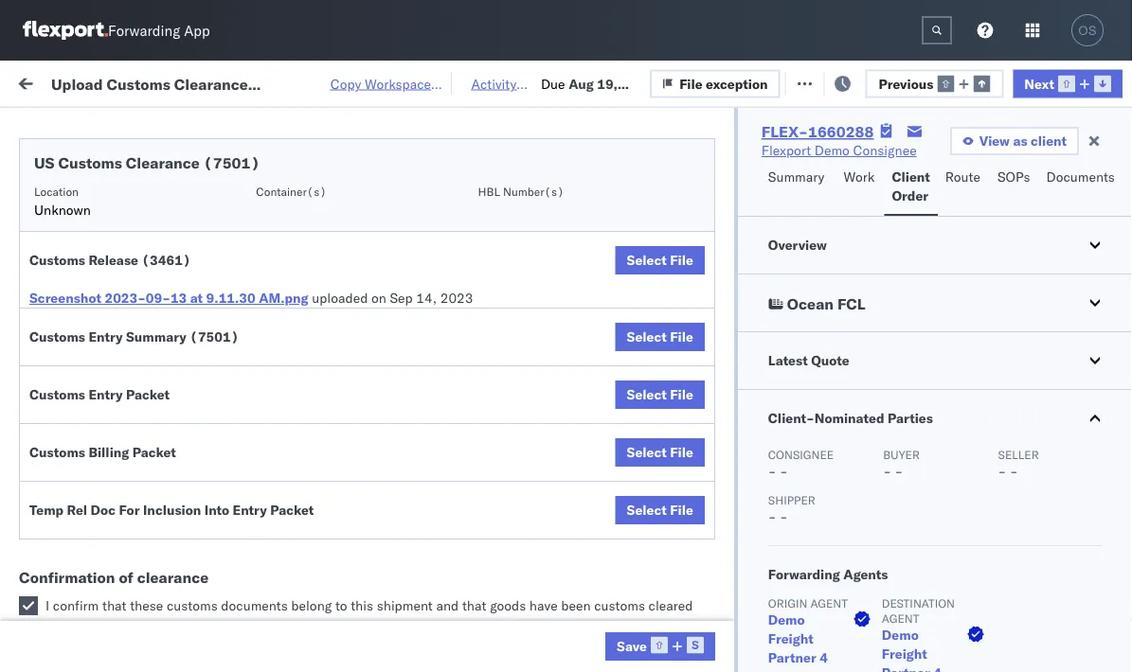 Task type: locate. For each thing, give the bounding box(es) containing it.
13
[[170, 290, 187, 306]]

1 schedule pickup from los angeles, ca from the top
[[44, 221, 255, 257]]

confirm delivery
[[44, 564, 144, 581]]

0 vertical spatial confirm
[[44, 513, 92, 530]]

0 vertical spatial pst,
[[369, 482, 398, 498]]

lagerfeld
[[1016, 648, 1073, 665]]

forwarding left app
[[108, 21, 180, 39]]

pickup down customs entry summary (7501)
[[103, 346, 144, 363]]

2 vertical spatial entry
[[233, 502, 267, 519]]

clearance inside upload customs clearance documents
[[147, 388, 207, 405]]

pickup for 3rd schedule pickup from los angeles, ca link from the bottom
[[103, 346, 144, 363]]

select for customs billing packet
[[627, 444, 667, 461]]

import work
[[145, 73, 224, 90]]

4 4, from the top
[[430, 315, 443, 332]]

agent inside destination agent
[[882, 611, 919, 626]]

client name
[[703, 155, 767, 169]]

1 vertical spatial agent
[[882, 611, 919, 626]]

ocean fcl
[[580, 232, 646, 248], [580, 273, 646, 290], [787, 295, 865, 314], [580, 315, 646, 332], [580, 357, 646, 373], [580, 398, 646, 415], [580, 440, 646, 457], [580, 482, 646, 498], [580, 523, 646, 540], [580, 607, 646, 623], [580, 648, 646, 665]]

5 select from the top
[[627, 502, 667, 519]]

2 select file button from the top
[[615, 323, 705, 351]]

file exception up client name
[[679, 75, 768, 92]]

pickup up 2023-
[[103, 263, 144, 279]]

(3461)
[[142, 252, 191, 269]]

pickup up release
[[103, 221, 144, 238]]

consignee inside 'consignee' button
[[826, 155, 881, 169]]

los
[[179, 221, 200, 238], [179, 263, 200, 279], [179, 346, 200, 363], [179, 430, 200, 446], [171, 513, 192, 530], [179, 596, 200, 613]]

pst, for 13,
[[369, 482, 398, 498]]

3 ca from the top
[[44, 365, 62, 382]]

pickup for confirm pickup from los angeles, ca 'link'
[[95, 513, 136, 530]]

flexport right cleared
[[703, 607, 752, 623]]

1 schedule delivery appointment button from the top
[[44, 188, 233, 209]]

appointment down us customs clearance (7501)
[[155, 189, 233, 206]]

schedule delivery appointment button for 11:59 pm pst, dec 13, 2022
[[44, 480, 233, 501]]

0 horizontal spatial freight
[[768, 631, 814, 647]]

summary inside button
[[768, 169, 825, 185]]

view as client button
[[950, 127, 1079, 155]]

documents inside upload customs clearance documents
[[44, 407, 112, 423]]

2 select from the top
[[627, 329, 667, 345]]

3 4, from the top
[[430, 273, 443, 290]]

los for third schedule pickup from los angeles, ca button from the bottom
[[179, 346, 200, 363]]

1 schedule delivery appointment link from the top
[[44, 188, 233, 207]]

work
[[191, 73, 224, 90], [844, 169, 875, 185]]

demo freight partner 4 link for destination agent
[[882, 626, 988, 673]]

0 horizontal spatial forwarding
[[108, 21, 180, 39]]

5 11:59 from the top
[[305, 357, 342, 373]]

0 vertical spatial entry
[[89, 329, 123, 345]]

(7501) for customs entry summary (7501)
[[190, 329, 239, 345]]

fcl inside button
[[837, 295, 865, 314]]

due
[[541, 75, 565, 92]]

0 vertical spatial on
[[448, 73, 463, 90]]

file for temp rel doc for inclusion into entry packet
[[670, 502, 693, 519]]

file exception
[[824, 73, 913, 90], [679, 75, 768, 92]]

6 ca from the top
[[44, 615, 62, 632]]

1 vertical spatial 2023
[[450, 607, 483, 623]]

view as client
[[979, 133, 1067, 149]]

schedule up rel
[[44, 481, 100, 497]]

i
[[45, 598, 49, 614]]

entry
[[89, 329, 123, 345], [89, 387, 123, 403], [233, 502, 267, 519]]

schedule delivery appointment link for 11:59 pm pdt, nov 4, 2022
[[44, 188, 233, 207]]

1 vertical spatial flexport
[[703, 607, 752, 623]]

0 horizontal spatial at
[[190, 290, 203, 306]]

clearance for documents
[[147, 388, 207, 405]]

3 pdt, from the top
[[369, 273, 399, 290]]

pickup for fourth schedule pickup from los angeles, ca link from the bottom of the page
[[103, 263, 144, 279]]

los up the (3461)
[[179, 221, 200, 238]]

0 horizontal spatial demo freight partner 4 link
[[768, 611, 874, 668]]

3 schedule delivery appointment from the top
[[44, 481, 233, 497]]

1 customs from the left
[[167, 598, 218, 614]]

3 schedule from the top
[[44, 263, 100, 279]]

3 appointment from the top
[[155, 481, 233, 497]]

this
[[351, 598, 373, 614]]

partner for origin agent
[[768, 650, 816, 666]]

0 horizontal spatial partner
[[768, 650, 816, 666]]

3 nov from the top
[[403, 273, 427, 290]]

5 4, from the top
[[430, 357, 443, 373]]

2 vertical spatial pst,
[[369, 607, 398, 623]]

1 vertical spatial packet
[[132, 444, 176, 461]]

select file button for customs release (3461)
[[615, 246, 705, 275]]

customs down screenshot
[[29, 329, 85, 345]]

(7501) down 9.11.30 at top left
[[190, 329, 239, 345]]

angeles, for 3rd schedule pickup from los angeles, ca link from the bottom
[[203, 346, 255, 363]]

1 horizontal spatial that
[[462, 598, 486, 614]]

2 schedule pickup from los angeles, ca from the top
[[44, 263, 255, 298]]

fcl for upload customs clearance documents link on the left of page
[[622, 398, 646, 415]]

1 select from the top
[[627, 252, 667, 269]]

1 horizontal spatial flexport
[[761, 142, 811, 159]]

packet right billing
[[132, 444, 176, 461]]

customs for customs entry summary (7501)
[[29, 329, 85, 345]]

consignee up client order
[[853, 142, 917, 159]]

los for fifth schedule pickup from los angeles, ca button
[[179, 596, 200, 613]]

4 schedule pickup from los angeles, ca from the top
[[44, 430, 255, 465]]

2 select file from the top
[[627, 329, 693, 345]]

consignee down 1660288
[[826, 155, 881, 169]]

5 ca from the top
[[44, 532, 62, 548]]

consignee - -
[[768, 448, 834, 480]]

work down "flexport demo consignee" link
[[844, 169, 875, 185]]

select file for customs release (3461)
[[627, 252, 693, 269]]

5 11:59 pm pdt, nov 4, 2022 from the top
[[305, 357, 479, 373]]

pst, up 4:00 pm pst, dec 23, 2022
[[369, 482, 398, 498]]

4 schedule from the top
[[44, 314, 100, 331]]

759 at risk
[[333, 73, 398, 90]]

buyer - -
[[883, 448, 920, 480]]

ca inside confirm pickup from los angeles, ca
[[44, 532, 62, 548]]

schedule down confirmation
[[44, 596, 100, 613]]

1 nov from the top
[[403, 190, 427, 207]]

pickup inside confirm pickup from los angeles, ca
[[95, 513, 136, 530]]

1 resize handle column header from the left
[[271, 147, 294, 673]]

schedule delivery appointment up for
[[44, 481, 233, 497]]

1 vertical spatial schedule delivery appointment button
[[44, 313, 233, 334]]

2 4, from the top
[[430, 232, 443, 248]]

ca for confirm pickup from los angeles, ca 'link'
[[44, 532, 62, 548]]

resize handle column header
[[271, 147, 294, 673], [481, 147, 504, 673], [548, 147, 570, 673], [671, 147, 693, 673], [794, 147, 817, 673], [983, 147, 1006, 673], [1098, 147, 1121, 673]]

demo freight partner 4 link for origin agent
[[768, 611, 874, 668]]

client for client order
[[892, 169, 930, 185]]

5 schedule from the top
[[44, 346, 100, 363]]

1 horizontal spatial at
[[361, 73, 373, 90]]

0 vertical spatial forwarding
[[108, 21, 180, 39]]

file
[[824, 73, 847, 90], [679, 75, 703, 92], [670, 252, 693, 269], [670, 329, 693, 345], [670, 387, 693, 403], [670, 444, 693, 461], [670, 502, 693, 519]]

schedule delivery appointment down 2023-
[[44, 314, 233, 331]]

billing
[[89, 444, 129, 461]]

temp
[[29, 502, 64, 519]]

0 vertical spatial schedule delivery appointment
[[44, 189, 233, 206]]

screenshot 2023-09-13 at 9.11.30 am.png link
[[29, 289, 308, 308]]

0 horizontal spatial work
[[191, 73, 224, 90]]

client left name
[[703, 155, 734, 169]]

0 horizontal spatial documents
[[44, 407, 112, 423]]

angeles, for confirm pickup from los angeles, ca 'link'
[[196, 513, 248, 530]]

customs up customs billing packet
[[29, 387, 85, 403]]

schedule delivery appointment link up for
[[44, 480, 233, 499]]

2 vertical spatial schedule delivery appointment
[[44, 481, 233, 497]]

agent
[[810, 596, 848, 611], [882, 611, 919, 626]]

los left into
[[171, 513, 192, 530]]

3 select from the top
[[627, 387, 667, 403]]

5 184674 from the top
[[1087, 398, 1132, 415]]

client up order
[[892, 169, 930, 185]]

client-
[[768, 410, 814, 427]]

los for 5th schedule pickup from los angeles, ca button from the bottom
[[179, 221, 200, 238]]

1 vertical spatial work
[[844, 169, 875, 185]]

freight down bookings test consignee
[[882, 646, 927, 663]]

flex-184674 button
[[1016, 227, 1132, 253], [1016, 227, 1132, 253], [1016, 269, 1132, 295], [1016, 269, 1132, 295], [1016, 310, 1132, 337], [1016, 310, 1132, 337], [1016, 352, 1132, 378], [1016, 352, 1132, 378], [1016, 394, 1132, 420], [1016, 394, 1132, 420]]

schedule pickup from los angeles, ca button
[[44, 220, 269, 260], [44, 262, 269, 302], [44, 345, 269, 385], [44, 429, 269, 468], [44, 595, 269, 635]]

customs down clearance
[[167, 598, 218, 614]]

1 pdt, from the top
[[369, 190, 399, 207]]

0 horizontal spatial on
[[371, 290, 386, 306]]

latest
[[768, 352, 808, 369]]

ca down customs release (3461) on the top left of the page
[[44, 282, 62, 298]]

from inside confirm pickup from los angeles, ca
[[140, 513, 167, 530]]

0 vertical spatial summary
[[768, 169, 825, 185]]

flexport demo consignee down 'forwarding agents'
[[703, 607, 858, 623]]

2 11:59 from the top
[[305, 232, 342, 248]]

save button
[[605, 633, 715, 661]]

None text field
[[922, 16, 952, 45]]

1 vertical spatial confirm
[[44, 564, 92, 581]]

appointment
[[155, 189, 233, 206], [155, 314, 233, 331], [155, 481, 233, 497]]

3 select file button from the top
[[615, 381, 705, 409]]

2 schedule from the top
[[44, 221, 100, 238]]

partner down origin
[[768, 650, 816, 666]]

1 horizontal spatial forwarding
[[768, 566, 840, 583]]

confirm inside confirm delivery link
[[44, 564, 92, 581]]

client
[[703, 155, 734, 169], [892, 169, 930, 185]]

on left sep
[[371, 290, 386, 306]]

schedule for 5th schedule pickup from los angeles, ca button from the bottom
[[44, 221, 100, 238]]

schedule up upload
[[44, 346, 100, 363]]

packet for customs entry packet
[[126, 387, 170, 403]]

destination
[[882, 596, 955, 611]]

pickup for first schedule pickup from los angeles, ca link from the bottom of the page
[[103, 596, 144, 613]]

packet
[[126, 387, 170, 403], [132, 444, 176, 461], [270, 502, 314, 519]]

upload customs clearance documents button
[[44, 387, 269, 427]]

2 that from the left
[[462, 598, 486, 614]]

4 select from the top
[[627, 444, 667, 461]]

demo inside "flexport demo consignee" link
[[814, 142, 850, 159]]

origin
[[768, 596, 807, 611]]

ocean fcl inside button
[[787, 295, 865, 314]]

1 schedule pickup from los angeles, ca link from the top
[[44, 220, 269, 258]]

1 horizontal spatial demo freight partner 4
[[882, 627, 942, 673]]

agents
[[843, 566, 888, 583]]

1 horizontal spatial customs
[[594, 598, 645, 614]]

2023 right the 12,
[[450, 607, 483, 623]]

actions
[[1075, 155, 1114, 169]]

los up 13
[[179, 263, 200, 279]]

3 11:59 from the top
[[305, 273, 342, 290]]

3 11:59 pm pdt, nov 4, 2022 from the top
[[305, 273, 479, 290]]

pst,
[[369, 482, 398, 498], [361, 523, 390, 540], [369, 607, 398, 623]]

1 horizontal spatial file exception
[[824, 73, 913, 90]]

1 vertical spatial schedule delivery appointment
[[44, 314, 233, 331]]

7 11:59 from the top
[[305, 607, 342, 623]]

entry down 2023-
[[89, 329, 123, 345]]

bookings test consignee
[[826, 607, 977, 623]]

clearance for (7501)
[[126, 153, 200, 172]]

3 schedule pickup from los angeles, ca from the top
[[44, 346, 255, 382]]

2023 right 14,
[[440, 290, 473, 306]]

1 vertical spatial (7501)
[[190, 329, 239, 345]]

los inside confirm pickup from los angeles, ca
[[171, 513, 192, 530]]

summary right name
[[768, 169, 825, 185]]

1 select file button from the top
[[615, 246, 705, 275]]

flex-
[[761, 122, 808, 141], [1046, 232, 1087, 248], [1046, 273, 1087, 290], [1046, 315, 1087, 332], [1046, 357, 1087, 373], [1046, 398, 1087, 415], [1046, 607, 1087, 623]]

1 vertical spatial at
[[190, 290, 203, 306]]

angeles, inside confirm pickup from los angeles, ca
[[196, 513, 248, 530]]

2 schedule pickup from los angeles, ca link from the top
[[44, 262, 269, 300]]

from for confirm pickup from los angeles, ca 'link'
[[140, 513, 167, 530]]

None checkbox
[[19, 597, 38, 616]]

packet for customs billing packet
[[132, 444, 176, 461]]

13,
[[430, 482, 450, 498]]

4 down destination agent
[[933, 665, 942, 673]]

angeles, for first schedule pickup from los angeles, ca link from the bottom of the page
[[203, 596, 255, 613]]

clearance
[[137, 568, 209, 587]]

0 horizontal spatial summary
[[126, 329, 186, 345]]

customs for customs release (3461)
[[29, 252, 85, 269]]

5 schedule pickup from los angeles, ca from the top
[[44, 596, 255, 632]]

entry right into
[[233, 502, 267, 519]]

pst, down '11:59 pm pst, dec 13, 2022'
[[361, 523, 390, 540]]

1 schedule delivery appointment from the top
[[44, 189, 233, 206]]

189317
[[1087, 607, 1132, 623]]

client-nominated parties
[[768, 410, 933, 427]]

customs left billing
[[29, 444, 85, 461]]

schedule delivery appointment button down 2023-
[[44, 313, 233, 334]]

0 horizontal spatial demo freight partner 4
[[768, 612, 828, 666]]

5 flex-184674 from the top
[[1046, 398, 1132, 415]]

am
[[609, 94, 631, 111]]

exception
[[851, 73, 913, 90], [706, 75, 768, 92]]

that right and
[[462, 598, 486, 614]]

09-
[[146, 290, 170, 306]]

packet up 4:00
[[270, 502, 314, 519]]

pickup down of
[[103, 596, 144, 613]]

confirm pickup from los angeles, ca button
[[44, 512, 269, 552]]

(7501) up container(s)
[[203, 153, 260, 172]]

1 horizontal spatial partner
[[882, 665, 930, 673]]

1 horizontal spatial summary
[[768, 169, 825, 185]]

confirm
[[44, 513, 92, 530], [44, 564, 92, 581]]

delivery for confirm delivery 'button'
[[95, 564, 144, 581]]

agent down 'forwarding agents'
[[810, 596, 848, 611]]

0 vertical spatial schedule delivery appointment button
[[44, 188, 233, 209]]

6 schedule from the top
[[44, 430, 100, 446]]

delivery for second schedule delivery appointment button from the bottom of the page
[[103, 314, 152, 331]]

4 down bookings
[[820, 650, 828, 666]]

1 horizontal spatial client
[[892, 169, 930, 185]]

appointment down 13
[[155, 314, 233, 331]]

11:59 pm pst, jan 12, 2023
[[305, 607, 483, 623]]

4 schedule pickup from los angeles, ca button from the top
[[44, 429, 269, 468]]

1 vertical spatial pst,
[[361, 523, 390, 540]]

6 resize handle column header from the left
[[983, 147, 1006, 673]]

ca for first schedule pickup from los angeles, ca link from the bottom of the page
[[44, 615, 62, 632]]

bosch
[[703, 190, 740, 207], [826, 190, 864, 207], [703, 232, 740, 248], [826, 232, 864, 248], [703, 273, 740, 290], [826, 273, 864, 290], [703, 315, 740, 332], [826, 315, 864, 332], [703, 357, 740, 373], [826, 357, 864, 373], [703, 398, 740, 415], [826, 398, 864, 415], [703, 440, 740, 457], [826, 440, 864, 457], [703, 482, 740, 498], [826, 482, 864, 498], [703, 523, 740, 540], [703, 565, 740, 582], [826, 565, 864, 582]]

consignee down client-
[[768, 448, 834, 462]]

test
[[786, 190, 811, 207], [909, 190, 934, 207], [786, 232, 811, 248], [909, 232, 934, 248], [786, 273, 811, 290], [909, 273, 934, 290], [786, 315, 811, 332], [909, 315, 934, 332], [786, 357, 811, 373], [909, 357, 934, 373], [786, 398, 811, 415], [909, 398, 934, 415], [786, 440, 811, 457], [909, 440, 934, 457], [786, 482, 811, 498], [909, 482, 934, 498], [786, 523, 811, 540], [786, 565, 811, 582], [909, 565, 934, 582], [885, 607, 910, 623], [895, 648, 920, 665]]

consignee up account
[[914, 607, 977, 623]]

that down confirmation of clearance
[[102, 598, 127, 614]]

number(s)
[[503, 184, 564, 198]]

appointment up inclusion
[[155, 481, 233, 497]]

dec left 13,
[[402, 482, 426, 498]]

4, for 3rd schedule pickup from los angeles, ca link from the bottom
[[430, 357, 443, 373]]

dec for 23,
[[393, 523, 418, 540]]

4:00
[[305, 523, 334, 540]]

at
[[361, 73, 373, 90], [190, 290, 203, 306]]

3 schedule delivery appointment button from the top
[[44, 480, 233, 501]]

0 vertical spatial clearance
[[126, 153, 200, 172]]

0 horizontal spatial agent
[[810, 596, 848, 611]]

schedule delivery appointment button down us customs clearance (7501)
[[44, 188, 233, 209]]

customs right upload
[[90, 388, 143, 405]]

0 vertical spatial packet
[[126, 387, 170, 403]]

delivery inside 'button'
[[95, 564, 144, 581]]

1 vertical spatial dec
[[393, 523, 418, 540]]

agent for destination agent
[[882, 611, 919, 626]]

partner
[[768, 650, 816, 666], [882, 665, 930, 673]]

exception up client name button
[[706, 75, 768, 92]]

karl
[[988, 648, 1013, 665]]

have
[[529, 598, 558, 614]]

1 horizontal spatial on
[[448, 73, 463, 90]]

appointment for 11:59 pm pdt, nov 4, 2022
[[155, 189, 233, 206]]

2 vertical spatial schedule delivery appointment link
[[44, 480, 233, 499]]

flexport down flex-1660288 link
[[761, 142, 811, 159]]

demo freight partner 4 for destination agent
[[882, 627, 942, 673]]

1 vertical spatial forwarding
[[768, 566, 840, 583]]

goods
[[490, 598, 526, 614]]

dec left 23,
[[393, 523, 418, 540]]

select file for customs billing packet
[[627, 444, 693, 461]]

4 pdt, from the top
[[369, 315, 399, 332]]

demo down 'forwarding agents'
[[756, 607, 791, 623]]

2 confirm from the top
[[44, 564, 92, 581]]

los down 13
[[179, 346, 200, 363]]

2 11:59 pm pdt, nov 4, 2022 from the top
[[305, 232, 479, 248]]

schedule delivery appointment link down 2023-
[[44, 313, 233, 332]]

select file for customs entry packet
[[627, 387, 693, 403]]

at right 13
[[190, 290, 203, 306]]

demo freight partner 4 link down destination agent
[[882, 626, 988, 673]]

clearance down import
[[126, 153, 200, 172]]

1 vertical spatial documents
[[44, 407, 112, 423]]

schedule down upload
[[44, 430, 100, 446]]

1 horizontal spatial demo freight partner 4 link
[[882, 626, 988, 673]]

message (0)
[[239, 73, 317, 90]]

-
[[768, 463, 776, 480], [780, 463, 788, 480], [883, 463, 891, 480], [895, 463, 903, 480], [998, 463, 1006, 480], [1010, 463, 1018, 480], [768, 509, 776, 525], [780, 509, 788, 525], [977, 648, 985, 665]]

on right 205
[[448, 73, 463, 90]]

1 ca from the top
[[44, 240, 62, 257]]

schedule for fifth schedule pickup from los angeles, ca button
[[44, 596, 100, 613]]

1 appointment from the top
[[155, 189, 233, 206]]

2 vertical spatial schedule delivery appointment button
[[44, 480, 233, 501]]

file exception up 1660288
[[824, 73, 913, 90]]

1 4, from the top
[[430, 190, 443, 207]]

fcl for 5th schedule pickup from los angeles, ca link from the bottom of the page
[[622, 232, 646, 248]]

2 ca from the top
[[44, 282, 62, 298]]

nominated
[[814, 410, 884, 427]]

flexport demo consignee down 1660288
[[761, 142, 917, 159]]

seller
[[998, 448, 1039, 462]]

from
[[147, 221, 175, 238], [147, 263, 175, 279], [147, 346, 175, 363], [147, 430, 175, 446], [140, 513, 167, 530], [147, 596, 175, 613]]

clearance down customs entry summary (7501)
[[147, 388, 207, 405]]

forwarding for forwarding agents
[[768, 566, 840, 583]]

sops button
[[990, 160, 1039, 216]]

ca
[[44, 240, 62, 257], [44, 282, 62, 298], [44, 365, 62, 382], [44, 449, 62, 465], [44, 532, 62, 548], [44, 615, 62, 632]]

1 horizontal spatial documents
[[1046, 169, 1115, 185]]

schedule down unknown
[[44, 221, 100, 238]]

to
[[335, 598, 347, 614]]

agent down destination on the bottom right of page
[[882, 611, 919, 626]]

customs entry summary (7501)
[[29, 329, 239, 345]]

6 11:59 from the top
[[305, 482, 342, 498]]

0 horizontal spatial customs
[[167, 598, 218, 614]]

ca down temp
[[44, 532, 62, 548]]

customs for customs entry packet
[[29, 387, 85, 403]]

11:59 for schedule delivery appointment link associated with 11:59 pm pdt, nov 4, 2022
[[305, 190, 342, 207]]

client inside client order button
[[892, 169, 930, 185]]

schedule for second schedule delivery appointment button from the bottom of the page
[[44, 314, 100, 331]]

los down upload customs clearance documents button
[[179, 430, 200, 446]]

0 vertical spatial flexport demo consignee
[[761, 142, 917, 159]]

1 horizontal spatial agent
[[882, 611, 919, 626]]

demo freight partner 4 link down origin agent
[[768, 611, 874, 668]]

schedule delivery appointment down us customs clearance (7501)
[[44, 189, 233, 206]]

fcl for schedule delivery appointment link corresponding to 11:59 pm pst, dec 13, 2022
[[622, 482, 646, 498]]

documents down client
[[1046, 169, 1115, 185]]

1 vertical spatial summary
[[126, 329, 186, 345]]

2 vertical spatial appointment
[[155, 481, 233, 497]]

schedule down workitem
[[44, 189, 100, 206]]

3 select file from the top
[[627, 387, 693, 403]]

1 select file from the top
[[627, 252, 693, 269]]

ca down i
[[44, 615, 62, 632]]

ca up temp
[[44, 449, 62, 465]]

1 vertical spatial entry
[[89, 387, 123, 403]]

los for confirm pickup from los angeles, ca button
[[171, 513, 192, 530]]

5 pdt, from the top
[[369, 357, 399, 373]]

11:59 pm pdt, nov 4, 2022 for fourth schedule pickup from los angeles, ca link from the bottom of the page
[[305, 273, 479, 290]]

1 vertical spatial schedule delivery appointment link
[[44, 313, 233, 332]]

at left risk
[[361, 73, 373, 90]]

integration test account - karl lagerfeld
[[826, 648, 1073, 665]]

1 schedule from the top
[[44, 189, 100, 206]]

0 horizontal spatial 4
[[820, 650, 828, 666]]

1 horizontal spatial freight
[[882, 646, 927, 663]]

4 select file from the top
[[627, 444, 693, 461]]

from for second schedule pickup from los angeles, ca link from the bottom of the page
[[147, 430, 175, 446]]

schedule up screenshot
[[44, 263, 100, 279]]

1 vertical spatial on
[[371, 290, 386, 306]]

schedule down screenshot
[[44, 314, 100, 331]]

2 pdt, from the top
[[369, 232, 399, 248]]

schedule pickup from los angeles, ca for 5th schedule pickup from los angeles, ca link from the bottom of the page
[[44, 221, 255, 257]]

2 vertical spatial packet
[[270, 502, 314, 519]]

confirm pickup from los angeles, ca
[[44, 513, 248, 548]]

1 11:59 pm pdt, nov 4, 2022 from the top
[[305, 190, 479, 207]]

partner for destination agent
[[882, 665, 930, 673]]

5 resize handle column header from the left
[[794, 147, 817, 673]]

save
[[617, 638, 647, 655]]

customs up save
[[594, 598, 645, 614]]

demo freight partner 4 down bookings test consignee
[[882, 627, 942, 673]]

8 schedule from the top
[[44, 596, 100, 613]]

pst, for 23,
[[361, 523, 390, 540]]

los down clearance
[[179, 596, 200, 613]]

11:59 pm pdt, nov 4, 2022 for 3rd schedule pickup from los angeles, ca link from the bottom
[[305, 357, 479, 373]]

bosch ocean test
[[703, 190, 811, 207], [826, 190, 934, 207], [703, 232, 811, 248], [826, 232, 934, 248], [703, 273, 811, 290], [826, 273, 934, 290], [703, 315, 811, 332], [826, 315, 934, 332], [703, 357, 811, 373], [826, 357, 934, 373], [703, 398, 811, 415], [826, 398, 934, 415], [703, 440, 811, 457], [826, 440, 934, 457], [703, 482, 811, 498], [826, 482, 934, 498], [703, 523, 811, 540], [703, 565, 811, 582], [826, 565, 934, 582]]

0 vertical spatial appointment
[[155, 189, 233, 206]]

1 vertical spatial appointment
[[155, 314, 233, 331]]

3 schedule delivery appointment link from the top
[[44, 480, 233, 499]]

confirm up confirm
[[44, 564, 92, 581]]

1 horizontal spatial work
[[844, 169, 875, 185]]

container(s)
[[256, 184, 327, 198]]

documents down upload
[[44, 407, 112, 423]]

summary down 09- on the top of the page
[[126, 329, 186, 345]]

packet down customs entry summary (7501)
[[126, 387, 170, 403]]

work right import
[[191, 73, 224, 90]]

customs up screenshot
[[29, 252, 85, 269]]

select file
[[627, 252, 693, 269], [627, 329, 693, 345], [627, 387, 693, 403], [627, 444, 693, 461], [627, 502, 693, 519]]

pickup right rel
[[95, 513, 136, 530]]

5 select file button from the top
[[615, 496, 705, 525]]

1 horizontal spatial 4
[[933, 665, 942, 673]]

schedule pickup from los angeles, ca
[[44, 221, 255, 257], [44, 263, 255, 298], [44, 346, 255, 382], [44, 430, 255, 465], [44, 596, 255, 632]]

documents
[[1046, 169, 1115, 185], [44, 407, 112, 423]]

pst, left jan
[[369, 607, 398, 623]]

freight down origin
[[768, 631, 814, 647]]

2 schedule delivery appointment from the top
[[44, 314, 233, 331]]

11:59 for first schedule pickup from los angeles, ca link from the bottom of the page
[[305, 607, 342, 623]]

buyer
[[883, 448, 920, 462]]

0 vertical spatial dec
[[402, 482, 426, 498]]

0 vertical spatial agent
[[810, 596, 848, 611]]

0 vertical spatial documents
[[1046, 169, 1115, 185]]

select file button for temp rel doc for inclusion into entry packet
[[615, 496, 705, 525]]

1 vertical spatial clearance
[[147, 388, 207, 405]]

1 confirm from the top
[[44, 513, 92, 530]]

7 schedule from the top
[[44, 481, 100, 497]]

ca up upload
[[44, 365, 62, 382]]

confirm inside confirm pickup from los angeles, ca
[[44, 513, 92, 530]]

0 vertical spatial schedule delivery appointment link
[[44, 188, 233, 207]]

file exception button
[[795, 68, 925, 96], [795, 68, 925, 96], [650, 69, 780, 98], [650, 69, 780, 98]]

205
[[420, 73, 445, 90]]

0 vertical spatial work
[[191, 73, 224, 90]]

0 vertical spatial at
[[361, 73, 373, 90]]

flex-189317 button
[[1016, 602, 1132, 629], [1016, 602, 1132, 629]]

confirm up confirmation
[[44, 513, 92, 530]]

confirm for confirm delivery
[[44, 564, 92, 581]]

0 horizontal spatial client
[[703, 155, 734, 169]]

forwarding inside "link"
[[108, 21, 180, 39]]

0 horizontal spatial that
[[102, 598, 127, 614]]

freight for destination agent
[[882, 646, 927, 663]]

schedule delivery appointment button for 11:59 pm pdt, nov 4, 2022
[[44, 188, 233, 209]]

0 vertical spatial (7501)
[[203, 153, 260, 172]]

schedule pickup from los angeles, ca for fourth schedule pickup from los angeles, ca link from the bottom of the page
[[44, 263, 255, 298]]

flexport demo consignee link
[[761, 141, 917, 160]]

client inside client name button
[[703, 155, 734, 169]]

demo down 1660288
[[814, 142, 850, 159]]

demo freight partner 4 down origin agent
[[768, 612, 828, 666]]

ca down unknown
[[44, 240, 62, 257]]

0 horizontal spatial file exception
[[679, 75, 768, 92]]



Task type: describe. For each thing, give the bounding box(es) containing it.
delivery for schedule delivery appointment button associated with 11:59 pm pdt, nov 4, 2022
[[103, 189, 152, 206]]

release
[[89, 252, 138, 269]]

4 184674 from the top
[[1087, 357, 1132, 373]]

seller - -
[[998, 448, 1039, 480]]

schedule for 4th schedule pickup from los angeles, ca button from the top
[[44, 430, 100, 446]]

my
[[4, 69, 34, 95]]

11:59 for schedule delivery appointment link corresponding to 11:59 pm pst, dec 13, 2022
[[305, 482, 342, 498]]

i confirm that these customs documents belong to this shipment and that goods have been customs cleared
[[45, 598, 693, 614]]

2 appointment from the top
[[155, 314, 233, 331]]

schedule for schedule delivery appointment button associated with 11:59 pm pst, dec 13, 2022
[[44, 481, 100, 497]]

4, for 5th schedule pickup from los angeles, ca link from the bottom of the page
[[430, 232, 443, 248]]

2 customs from the left
[[594, 598, 645, 614]]

2 schedule delivery appointment button from the top
[[44, 313, 233, 334]]

client for client name
[[703, 155, 734, 169]]

select for customs release (3461)
[[627, 252, 667, 269]]

ocean fcl button
[[738, 275, 1132, 332]]

7 resize handle column header from the left
[[1098, 147, 1121, 673]]

1 flex-184674 from the top
[[1046, 232, 1132, 248]]

these
[[130, 598, 163, 614]]

workitem button
[[11, 151, 275, 170]]

3 schedule pickup from los angeles, ca button from the top
[[44, 345, 269, 385]]

origin agent
[[768, 596, 848, 611]]

us
[[34, 153, 55, 172]]

pdt, for fourth schedule pickup from los angeles, ca link from the bottom of the page
[[369, 273, 399, 290]]

customs release (3461)
[[29, 252, 191, 269]]

os
[[1078, 23, 1097, 37]]

cleared
[[648, 598, 693, 614]]

(0)
[[292, 73, 317, 90]]

2 resize handle column header from the left
[[481, 147, 504, 673]]

5 schedule pickup from los angeles, ca link from the top
[[44, 595, 269, 633]]

destination agent
[[882, 596, 955, 626]]

rel
[[67, 502, 87, 519]]

1 that from the left
[[102, 598, 127, 614]]

schedule for third schedule pickup from los angeles, ca button from the bottom
[[44, 346, 100, 363]]

1 schedule pickup from los angeles, ca button from the top
[[44, 220, 269, 260]]

los for 4th schedule pickup from los angeles, ca button from the top
[[179, 430, 200, 446]]

batch action button
[[1012, 68, 1132, 96]]

work
[[39, 69, 88, 95]]

dec for 13,
[[402, 482, 426, 498]]

integration
[[826, 648, 891, 665]]

risk
[[376, 73, 398, 90]]

batch
[[1041, 73, 1079, 90]]

4 resize handle column header from the left
[[671, 147, 693, 673]]

agent for origin agent
[[810, 596, 848, 611]]

3 schedule pickup from los angeles, ca link from the top
[[44, 345, 269, 383]]

pdt, for 5th schedule pickup from los angeles, ca link from the bottom of the page
[[369, 232, 399, 248]]

3 184674 from the top
[[1087, 315, 1132, 332]]

appointment for 11:59 pm pst, dec 13, 2022
[[155, 481, 233, 497]]

client name button
[[693, 151, 798, 170]]

0 horizontal spatial flexport
[[703, 607, 752, 623]]

4, for schedule delivery appointment link associated with 11:59 pm pdt, nov 4, 2022
[[430, 190, 443, 207]]

4 for destination agent
[[933, 665, 942, 673]]

11:59 for fourth schedule pickup from los angeles, ca link from the bottom of the page
[[305, 273, 342, 290]]

batch action
[[1041, 73, 1124, 90]]

customs inside upload customs clearance documents
[[90, 388, 143, 405]]

2 schedule delivery appointment link from the top
[[44, 313, 233, 332]]

ca for 3rd schedule pickup from los angeles, ca link from the bottom
[[44, 365, 62, 382]]

ca for 5th schedule pickup from los angeles, ca link from the bottom of the page
[[44, 240, 62, 257]]

confirm pickup from los angeles, ca link
[[44, 512, 269, 550]]

5 schedule pickup from los angeles, ca button from the top
[[44, 595, 269, 635]]

confirmation
[[19, 568, 115, 587]]

Search Work text field
[[511, 68, 717, 96]]

customs down 'by:'
[[58, 153, 122, 172]]

pdt, for 3rd schedule pickup from los angeles, ca link from the bottom
[[369, 357, 399, 373]]

shipper - -
[[768, 493, 815, 525]]

angeles, for 5th schedule pickup from los angeles, ca link from the bottom of the page
[[203, 221, 255, 238]]

into
[[204, 502, 229, 519]]

flex-189317
[[1046, 607, 1132, 623]]

11:59 pm pst, dec 13, 2022
[[305, 482, 486, 498]]

demo down origin
[[768, 612, 805, 629]]

flex-1660288 link
[[761, 122, 874, 141]]

demo down bookings test consignee
[[882, 627, 919, 644]]

11:59 for 5th schedule pickup from los angeles, ca link from the bottom of the page
[[305, 232, 342, 248]]

12,
[[426, 607, 446, 623]]

am.png
[[259, 290, 308, 306]]

4 11:59 pm pdt, nov 4, 2022 from the top
[[305, 315, 479, 332]]

schedule delivery appointment for 11:59 pm pst, dec 13, 2022
[[44, 481, 233, 497]]

1 horizontal spatial exception
[[851, 73, 913, 90]]

upload customs clearance documents
[[44, 388, 207, 423]]

select for temp rel doc for inclusion into entry packet
[[627, 502, 667, 519]]

pst, for 12,
[[369, 607, 398, 623]]

client order
[[892, 169, 930, 204]]

confirm for confirm pickup from los angeles, ca
[[44, 513, 92, 530]]

4, for fourth schedule pickup from los angeles, ca link from the bottom of the page
[[430, 273, 443, 290]]

consignee down 'forwarding agents'
[[795, 607, 858, 623]]

3 flex-184674 from the top
[[1046, 315, 1132, 332]]

by:
[[69, 116, 87, 133]]

2 schedule pickup from los angeles, ca button from the top
[[44, 262, 269, 302]]

4 for origin agent
[[820, 650, 828, 666]]

next button
[[1013, 69, 1123, 98]]

file for customs entry packet
[[670, 387, 693, 403]]

3 resize handle column header from the left
[[548, 147, 570, 673]]

hbl
[[478, 184, 500, 198]]

os button
[[1066, 9, 1109, 52]]

0 horizontal spatial exception
[[706, 75, 768, 92]]

2 nov from the top
[[403, 232, 427, 248]]

angeles, for second schedule pickup from los angeles, ca link from the bottom of the page
[[203, 430, 255, 446]]

flex id button
[[1006, 151, 1132, 170]]

fcl for fourth schedule pickup from los angeles, ca link from the bottom of the page
[[622, 273, 646, 290]]

temp rel doc for inclusion into entry packet
[[29, 502, 314, 519]]

customs entry packet
[[29, 387, 170, 403]]

client
[[1031, 133, 1067, 149]]

schedule pickup from los angeles, ca for 3rd schedule pickup from los angeles, ca link from the bottom
[[44, 346, 255, 382]]

file for customs billing packet
[[670, 444, 693, 461]]

hbl number(s)
[[478, 184, 564, 198]]

app
[[184, 21, 210, 39]]

pickup for second schedule pickup from los angeles, ca link from the bottom of the page
[[103, 430, 144, 446]]

11:59 pm pdt, nov 4, 2022 for schedule delivery appointment link associated with 11:59 pm pdt, nov 4, 2022
[[305, 190, 479, 207]]

schedule pickup from los angeles, ca for first schedule pickup from los angeles, ca link from the bottom of the page
[[44, 596, 255, 632]]

fcl for 3rd schedule pickup from los angeles, ca link from the bottom
[[622, 357, 646, 373]]

flex
[[1016, 155, 1037, 169]]

confirm delivery link
[[44, 563, 144, 582]]

belong
[[291, 598, 332, 614]]

1660288
[[808, 122, 874, 141]]

4 schedule pickup from los angeles, ca link from the top
[[44, 429, 269, 467]]

select file for temp rel doc for inclusion into entry packet
[[627, 502, 693, 519]]

fcl for second schedule pickup from los angeles, ca link from the bottom of the page
[[622, 440, 646, 457]]

4 flex-184674 from the top
[[1046, 357, 1132, 373]]

workitem
[[21, 155, 70, 169]]

next
[[1024, 75, 1054, 92]]

us customs clearance (7501)
[[34, 153, 260, 172]]

file for customs release (3461)
[[670, 252, 693, 269]]

4 nov from the top
[[403, 315, 427, 332]]

23,
[[421, 523, 442, 540]]

location unknown
[[34, 184, 91, 218]]

ca for second schedule pickup from los angeles, ca link from the bottom of the page
[[44, 449, 62, 465]]

latest quote
[[768, 352, 849, 369]]

inclusion
[[143, 502, 201, 519]]

ocean inside button
[[787, 295, 834, 314]]

2 flex-184674 from the top
[[1046, 273, 1132, 290]]

documents button
[[1039, 160, 1126, 216]]

name
[[737, 155, 767, 169]]

ca for fourth schedule pickup from los angeles, ca link from the bottom of the page
[[44, 282, 62, 298]]

forwarding app link
[[23, 21, 210, 40]]

(7501) for us customs clearance (7501)
[[203, 153, 260, 172]]

2 184674 from the top
[[1087, 273, 1132, 290]]

import
[[145, 73, 187, 90]]

freight for origin agent
[[768, 631, 814, 647]]

schedule delivery appointment for 11:59 pm pdt, nov 4, 2022
[[44, 189, 233, 206]]

schedule delivery appointment link for 11:59 pm pst, dec 13, 2022
[[44, 480, 233, 499]]

select file button for customs entry packet
[[615, 381, 705, 409]]

5 nov from the top
[[403, 357, 427, 373]]

message
[[239, 73, 292, 90]]

1 184674 from the top
[[1087, 232, 1132, 248]]

flex id
[[1016, 155, 1051, 169]]

select for customs entry summary (7501)
[[627, 329, 667, 345]]

14,
[[416, 290, 437, 306]]

customs billing packet
[[29, 444, 176, 461]]

schedule for second schedule pickup from los angeles, ca button
[[44, 263, 100, 279]]

11:59 pm pdt, nov 4, 2022 for 5th schedule pickup from los angeles, ca link from the bottom of the page
[[305, 232, 479, 248]]

import work button
[[137, 61, 231, 103]]

flexport. image
[[23, 21, 108, 40]]

fcl for first schedule pickup from los angeles, ca link from the bottom of the page
[[622, 607, 646, 623]]

pickup for 5th schedule pickup from los angeles, ca link from the bottom of the page
[[103, 221, 144, 238]]

4 11:59 from the top
[[305, 315, 342, 332]]

latest quote button
[[738, 333, 1132, 389]]

overview button
[[738, 217, 1132, 274]]

documents
[[221, 598, 288, 614]]

summary button
[[760, 160, 836, 216]]

client order button
[[884, 160, 938, 216]]

1 vertical spatial flexport demo consignee
[[703, 607, 858, 623]]

select file button for customs entry summary (7501)
[[615, 323, 705, 351]]

work button
[[836, 160, 884, 216]]

delivery for schedule delivery appointment button associated with 11:59 pm pst, dec 13, 2022
[[103, 481, 152, 497]]

19,
[[597, 75, 618, 92]]

sops
[[998, 169, 1030, 185]]

consignee inside "flexport demo consignee" link
[[853, 142, 917, 159]]

entry for summary
[[89, 329, 123, 345]]

for
[[119, 502, 140, 519]]

select file button for customs billing packet
[[615, 439, 705, 467]]

consignee button
[[817, 151, 987, 170]]

from for fourth schedule pickup from los angeles, ca link from the bottom of the page
[[147, 263, 175, 279]]

fcl for confirm pickup from los angeles, ca 'link'
[[622, 523, 646, 540]]

0 vertical spatial 2023
[[440, 290, 473, 306]]

0 vertical spatial flexport
[[761, 142, 811, 159]]

overview
[[768, 237, 827, 253]]

angeles, for fourth schedule pickup from los angeles, ca link from the bottom of the page
[[203, 263, 255, 279]]

from for first schedule pickup from los angeles, ca link from the bottom of the page
[[147, 596, 175, 613]]

my work
[[4, 69, 88, 95]]

entry for packet
[[89, 387, 123, 403]]

los for second schedule pickup from los angeles, ca button
[[179, 263, 200, 279]]

previous
[[879, 75, 933, 92]]

unknown
[[34, 202, 91, 218]]

aug
[[569, 75, 594, 92]]



Task type: vqa. For each thing, say whether or not it's contained in the screenshot.
number to the left
no



